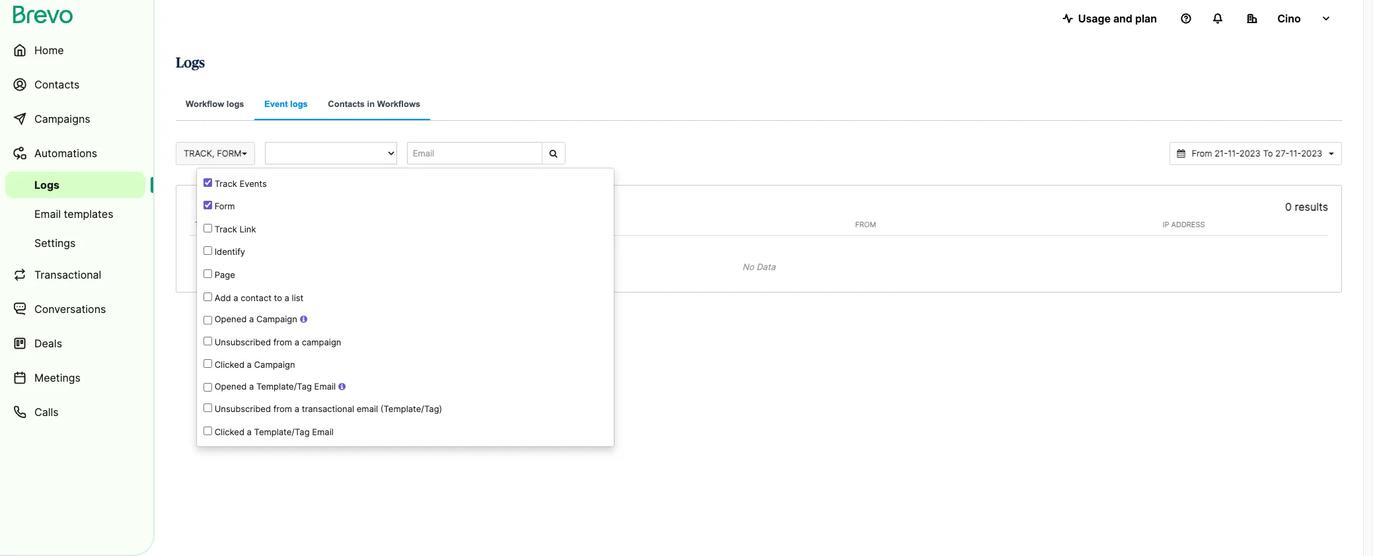 Task type: locate. For each thing, give the bounding box(es) containing it.
to
[[274, 293, 282, 303]]

type
[[195, 220, 213, 229]]

track,
[[184, 148, 215, 159]]

track events link
[[197, 172, 614, 195]]

track left link
[[215, 224, 237, 235]]

campaigns link
[[5, 103, 145, 135]]

deals link
[[5, 328, 145, 360]]

cino
[[1278, 12, 1301, 25]]

add a contact to a list
[[212, 293, 304, 303]]

cino button
[[1237, 5, 1342, 32]]

track link
[[212, 224, 256, 235]]

from down opened a campaign
[[273, 337, 292, 347]]

meetings
[[34, 371, 81, 385]]

0 horizontal spatial contacts
[[34, 78, 80, 91]]

a up opened a template/tag email
[[247, 360, 252, 370]]

contacts
[[34, 78, 80, 91], [328, 99, 365, 109]]

calls link
[[5, 397, 145, 428]]

1 track from the top
[[215, 178, 237, 189]]

from down opened a template/tag email
[[273, 404, 292, 415]]

2 from from the top
[[273, 404, 292, 415]]

a left the campaign
[[295, 337, 299, 347]]

1 vertical spatial email
[[314, 381, 336, 392]]

email up settings
[[34, 208, 61, 221]]

0 vertical spatial contacts
[[34, 78, 80, 91]]

0 vertical spatial track
[[215, 178, 237, 189]]

add
[[215, 293, 231, 303]]

event logs link
[[255, 90, 318, 120]]

unsubscribed from a campaign
[[212, 337, 341, 347]]

0 vertical spatial unsubscribed
[[215, 337, 271, 347]]

1 vertical spatial from
[[273, 404, 292, 415]]

a inside the clicked a campaign link
[[247, 360, 252, 370]]

opened down clicked a campaign
[[215, 381, 247, 392]]

clicked
[[215, 360, 245, 370], [215, 427, 245, 438]]

0 vertical spatial logs
[[176, 56, 205, 70]]

email templates
[[34, 208, 113, 221]]

0 horizontal spatial logs
[[227, 99, 244, 109]]

form
[[212, 201, 235, 212]]

contacts for contacts
[[34, 78, 80, 91]]

contacts for contacts in workflows
[[328, 99, 365, 109]]

workflow logs link
[[176, 90, 254, 121]]

campaign down to
[[256, 314, 297, 325]]

2 unsubscribed from the top
[[215, 404, 271, 415]]

track inside "link"
[[215, 178, 237, 189]]

1 from from the top
[[273, 337, 292, 347]]

events
[[240, 178, 267, 189]]

logs
[[176, 56, 205, 70], [34, 178, 60, 192]]

a
[[233, 293, 238, 303], [285, 293, 289, 303], [249, 314, 254, 325], [295, 337, 299, 347], [247, 360, 252, 370], [249, 381, 254, 392], [295, 404, 299, 415], [247, 427, 252, 438]]

transactional
[[34, 268, 101, 282]]

from for transactional
[[273, 404, 292, 415]]

2 clicked from the top
[[215, 427, 245, 438]]

2 vertical spatial email
[[312, 427, 334, 438]]

deals
[[34, 337, 62, 350]]

track
[[215, 178, 237, 189], [215, 224, 237, 235]]

campaign up opened a template/tag email
[[254, 360, 295, 370]]

1 clicked from the top
[[215, 360, 245, 370]]

unsubscribed up clicked a campaign
[[215, 337, 271, 347]]

unsubscribed from a transactional email (template/tag) link
[[197, 397, 614, 420]]

email left info circle image
[[314, 381, 336, 392]]

template/tag
[[256, 381, 312, 392], [254, 427, 310, 438]]

None checkbox
[[204, 178, 212, 187], [204, 201, 212, 210], [204, 270, 212, 278], [204, 360, 212, 368], [204, 383, 212, 393], [204, 178, 212, 187], [204, 201, 212, 210], [204, 270, 212, 278], [204, 360, 212, 368], [204, 383, 212, 393]]

settings link
[[5, 230, 145, 256]]

logs right event on the top
[[290, 99, 308, 109]]

opened for opened a campaign
[[215, 314, 247, 325]]

unsubscribed up clicked a template/tag email
[[215, 404, 271, 415]]

template/tag down opened a template/tag email
[[254, 427, 310, 438]]

template/tag down clicked a campaign
[[256, 381, 312, 392]]

unsubscribed for unsubscribed from a transactional email (template/tag)
[[215, 404, 271, 415]]

1 unsubscribed from the top
[[215, 337, 271, 347]]

from
[[273, 337, 292, 347], [273, 404, 292, 415]]

logs up workflow at left top
[[176, 56, 205, 70]]

1 vertical spatial track
[[215, 224, 237, 235]]

a down opened a template/tag email
[[247, 427, 252, 438]]

1 vertical spatial unsubscribed
[[215, 404, 271, 415]]

form
[[217, 148, 242, 159]]

a right to
[[285, 293, 289, 303]]

email
[[357, 404, 378, 415]]

a down contact
[[249, 314, 254, 325]]

1 logs from the left
[[227, 99, 244, 109]]

0 vertical spatial from
[[273, 337, 292, 347]]

campaign
[[256, 314, 297, 325], [254, 360, 295, 370]]

contact
[[241, 293, 272, 303]]

unsubscribed from a campaign link
[[197, 330, 614, 353]]

2 logs from the left
[[290, 99, 308, 109]]

email for opened a template/tag email
[[314, 381, 336, 392]]

and
[[1114, 12, 1133, 25]]

usage and plan button
[[1052, 5, 1168, 32]]

link
[[240, 224, 256, 235]]

address
[[1171, 220, 1205, 229]]

2 opened from the top
[[215, 381, 247, 392]]

a right add
[[233, 293, 238, 303]]

1 horizontal spatial logs
[[290, 99, 308, 109]]

track for link
[[215, 224, 237, 235]]

a left transactional
[[295, 404, 299, 415]]

workflow logs
[[186, 99, 244, 109]]

home link
[[5, 34, 145, 66]]

campaign for clicked a campaign
[[254, 360, 295, 370]]

workflows
[[377, 99, 421, 109]]

1 vertical spatial clicked
[[215, 427, 245, 438]]

contacts left in
[[328, 99, 365, 109]]

0 vertical spatial opened
[[215, 314, 247, 325]]

opened down add
[[215, 314, 247, 325]]

1 opened from the top
[[215, 314, 247, 325]]

unsubscribed for unsubscribed from a campaign
[[215, 337, 271, 347]]

template/tag inside the clicked a template/tag email link
[[254, 427, 310, 438]]

templates
[[64, 208, 113, 221]]

1 vertical spatial campaign
[[254, 360, 295, 370]]

contacts link
[[5, 69, 145, 100]]

0 vertical spatial template/tag
[[256, 381, 312, 392]]

1 horizontal spatial logs
[[176, 56, 205, 70]]

track events
[[212, 178, 267, 189]]

(template/tag)
[[381, 404, 442, 415]]

1 vertical spatial contacts
[[328, 99, 365, 109]]

clicked a template/tag email
[[212, 427, 334, 438]]

info circle image
[[300, 315, 307, 324]]

clicked up opened a template/tag email
[[215, 360, 245, 370]]

track up form
[[215, 178, 237, 189]]

a down clicked a campaign
[[249, 381, 254, 392]]

email
[[34, 208, 61, 221], [314, 381, 336, 392], [312, 427, 334, 438]]

workflow
[[186, 99, 224, 109]]

0 horizontal spatial logs
[[34, 178, 60, 192]]

0 vertical spatial campaign
[[256, 314, 297, 325]]

event logs
[[264, 99, 308, 109]]

template/tag inside opened a template/tag email link
[[256, 381, 312, 392]]

logs right workflow at left top
[[227, 99, 244, 109]]

email down unsubscribed from a transactional email (template/tag)
[[312, 427, 334, 438]]

email templates link
[[5, 201, 145, 227]]

a inside opened a template/tag email link
[[249, 381, 254, 392]]

clicked down opened a template/tag email
[[215, 427, 245, 438]]

conversations link
[[5, 293, 145, 325]]

contacts up campaigns
[[34, 78, 80, 91]]

0 vertical spatial clicked
[[215, 360, 245, 370]]

info circle image
[[339, 383, 346, 391]]

2 track from the top
[[215, 224, 237, 235]]

0
[[1285, 200, 1292, 213]]

logs
[[227, 99, 244, 109], [290, 99, 308, 109]]

None checkbox
[[204, 224, 212, 233], [204, 247, 212, 255], [204, 293, 212, 301], [204, 315, 212, 326], [204, 337, 212, 345], [204, 404, 212, 413], [204, 427, 212, 436], [204, 224, 212, 233], [204, 247, 212, 255], [204, 293, 212, 301], [204, 315, 212, 326], [204, 337, 212, 345], [204, 404, 212, 413], [204, 427, 212, 436]]

None text field
[[1188, 147, 1327, 160]]

unsubscribed
[[215, 337, 271, 347], [215, 404, 271, 415]]

1 vertical spatial template/tag
[[254, 427, 310, 438]]

logs down automations
[[34, 178, 60, 192]]

1 vertical spatial opened
[[215, 381, 247, 392]]

1 horizontal spatial contacts
[[328, 99, 365, 109]]

Email search field
[[407, 142, 542, 165]]

contacts in workflows
[[328, 99, 421, 109]]

campaigns
[[34, 112, 90, 126]]

email for clicked a template/tag email
[[312, 427, 334, 438]]

clicked a template/tag email link
[[197, 420, 614, 443]]



Task type: describe. For each thing, give the bounding box(es) containing it.
unsubscribed from a transactional email (template/tag)
[[212, 404, 442, 415]]

calendar image
[[1177, 149, 1185, 158]]

logs for event logs
[[290, 99, 308, 109]]

results
[[1295, 200, 1328, 213]]

home
[[34, 44, 64, 57]]

no data
[[743, 262, 776, 272]]

a inside unsubscribed from a transactional email (template/tag) link
[[295, 404, 299, 415]]

meetings link
[[5, 362, 145, 394]]

search image
[[550, 149, 558, 158]]

template/tag for clicked
[[254, 427, 310, 438]]

a inside "unsubscribed from a campaign" link
[[295, 337, 299, 347]]

automations link
[[5, 137, 145, 169]]

add a contact to a list link
[[197, 286, 614, 309]]

campaign for opened a campaign
[[256, 314, 297, 325]]

template/tag for opened
[[256, 381, 312, 392]]

settings
[[34, 237, 76, 250]]

conversations
[[34, 303, 106, 316]]

list
[[292, 293, 304, 303]]

clicked for clicked a campaign
[[215, 360, 245, 370]]

page
[[212, 270, 235, 280]]

no
[[743, 262, 754, 272]]

in
[[367, 99, 375, 109]]

1 vertical spatial logs
[[34, 178, 60, 192]]

opened a template/tag email
[[212, 381, 336, 392]]

identify
[[212, 247, 245, 257]]

from
[[855, 220, 876, 229]]

track for events
[[215, 178, 237, 189]]

opened a template/tag email link
[[197, 376, 614, 397]]

page link
[[197, 263, 614, 286]]

0 vertical spatial email
[[34, 208, 61, 221]]

a inside opened a campaign link
[[249, 314, 254, 325]]

automations
[[34, 147, 97, 160]]

campaign
[[302, 337, 341, 347]]

ip
[[1163, 220, 1169, 229]]

ip address
[[1163, 220, 1205, 229]]

opened a campaign link
[[197, 309, 614, 330]]

form link
[[197, 195, 614, 217]]

event
[[264, 99, 288, 109]]

track, form
[[184, 148, 242, 159]]

contacts in workflows link
[[318, 90, 430, 120]]

opened for opened a template/tag email
[[215, 381, 247, 392]]

identify link
[[197, 240, 614, 263]]

opened a campaign
[[212, 314, 297, 325]]

data
[[757, 262, 776, 272]]

track, form button
[[176, 142, 255, 165]]

transactional link
[[5, 259, 145, 291]]

transactional
[[302, 404, 354, 415]]

from for campaign
[[273, 337, 292, 347]]

track link link
[[197, 217, 614, 240]]

usage and plan
[[1078, 12, 1157, 25]]

clicked for clicked a template/tag email
[[215, 427, 245, 438]]

clicked a campaign
[[212, 360, 295, 370]]

logs link
[[5, 172, 145, 198]]

0  results
[[1285, 200, 1328, 213]]

usage
[[1078, 12, 1111, 25]]

plan
[[1135, 12, 1157, 25]]

calls
[[34, 406, 59, 419]]

clicked a campaign link
[[197, 353, 614, 376]]

logs for workflow logs
[[227, 99, 244, 109]]

a inside the clicked a template/tag email link
[[247, 427, 252, 438]]



Task type: vqa. For each thing, say whether or not it's contained in the screenshot.
Is related to this
no



